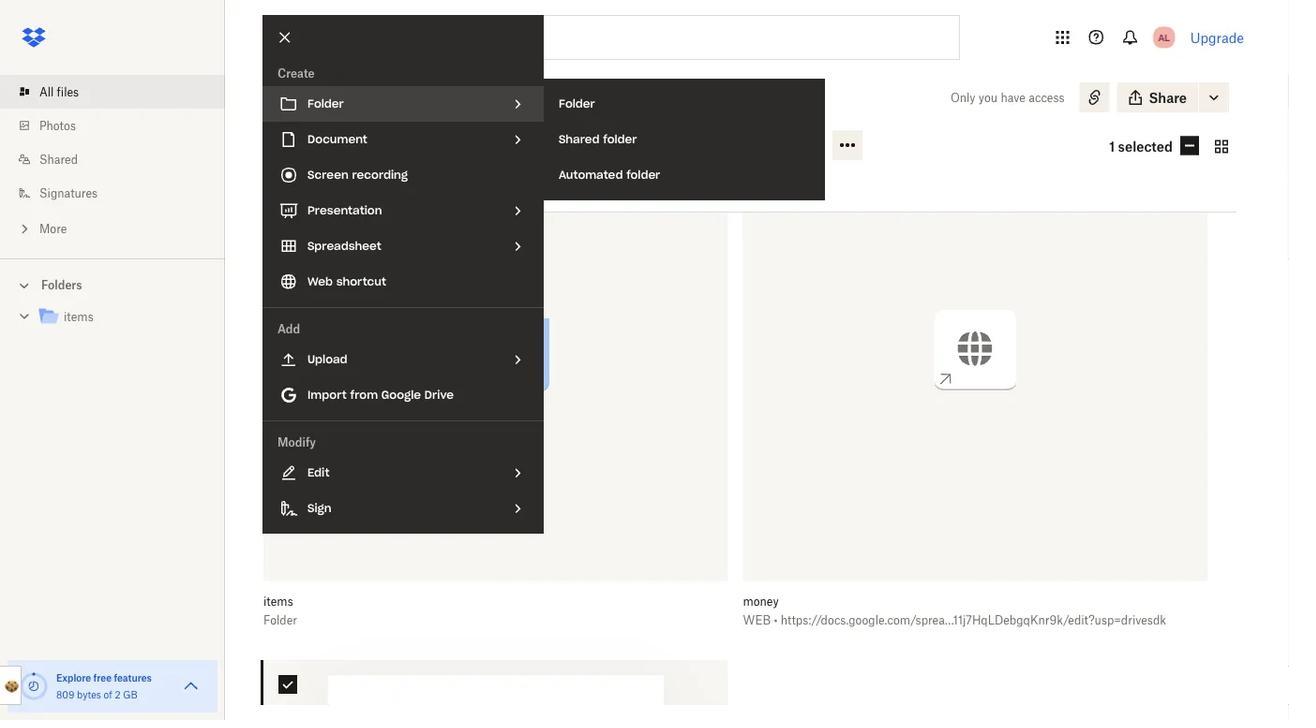 Task type: describe. For each thing, give the bounding box(es) containing it.
edit
[[307, 466, 329, 480]]

files inside list item
[[57, 85, 79, 99]]

folder, items row
[[263, 117, 728, 642]]

folder inside menu item
[[307, 97, 344, 111]]

folder for automated folder
[[626, 168, 660, 182]]

file, money.web row
[[743, 117, 1207, 642]]

folder menu item
[[262, 86, 544, 122]]

upload
[[307, 352, 347, 367]]

google
[[381, 388, 421, 403]]

only
[[951, 90, 976, 105]]

upgrade link
[[1190, 30, 1244, 45]]

https://docs.google.com/sprea…11j7hqldebgqknr9k/edit?usp=drivesdk
[[781, 614, 1166, 628]]

1 horizontal spatial all
[[262, 87, 283, 108]]

folders button
[[0, 271, 225, 299]]

document menu item
[[262, 122, 544, 157]]

spreadsheet menu item
[[262, 229, 544, 264]]

shared for shared
[[39, 152, 78, 166]]

file, resume.pdf row
[[263, 661, 728, 721]]

web shortcut
[[307, 275, 386, 289]]

web
[[743, 614, 771, 628]]

signatures
[[39, 186, 98, 200]]

items folder
[[263, 595, 297, 628]]

web shortcut menu item
[[262, 264, 544, 300]]

folders
[[41, 278, 82, 292]]

selected
[[1118, 139, 1173, 155]]

2
[[115, 690, 121, 701]]

automated folder
[[559, 168, 660, 182]]

from
[[350, 388, 378, 403]]

all files inside list item
[[39, 85, 79, 99]]

more image
[[15, 220, 34, 239]]

all files link
[[15, 75, 225, 109]]

features
[[114, 673, 152, 684]]

shared link
[[15, 142, 225, 176]]

shared folder
[[559, 132, 637, 147]]

all files list item
[[0, 75, 225, 109]]

bytes
[[77, 690, 101, 701]]

screen
[[307, 168, 348, 182]]

1 horizontal spatial files
[[288, 87, 324, 108]]

upload menu item
[[262, 342, 544, 378]]

close image
[[269, 22, 301, 53]]

gb
[[123, 690, 138, 701]]

1 selected
[[1109, 139, 1173, 155]]

photos link
[[15, 109, 225, 142]]

you
[[979, 90, 998, 105]]

2 horizontal spatial folder
[[559, 97, 595, 111]]

drive
[[424, 388, 454, 403]]

more
[[39, 222, 67, 236]]

import from google drive menu item
[[262, 378, 544, 413]]

photos
[[39, 119, 76, 133]]

modify
[[277, 435, 316, 450]]

sign
[[307, 502, 331, 516]]



Task type: vqa. For each thing, say whether or not it's contained in the screenshot.
Shared
yes



Task type: locate. For each thing, give the bounding box(es) containing it.
0 horizontal spatial all
[[39, 85, 54, 99]]

access
[[1029, 90, 1065, 105]]

of
[[104, 690, 112, 701]]

only you have access
[[951, 90, 1065, 105]]

folder
[[603, 132, 637, 147], [626, 168, 660, 182]]

name
[[262, 186, 301, 202]]

list containing all files
[[0, 64, 225, 259]]

signatures link
[[15, 176, 225, 210]]

sign menu item
[[262, 491, 544, 527]]

shared down photos
[[39, 152, 78, 166]]

shared
[[559, 132, 600, 147], [39, 152, 78, 166]]

1 horizontal spatial folder
[[307, 97, 344, 111]]

add
[[277, 322, 300, 336]]

free
[[93, 673, 112, 684]]

shared up the automated
[[559, 132, 600, 147]]

money
[[743, 595, 779, 609]]

screen recording menu item
[[262, 157, 544, 193]]

all
[[39, 85, 54, 99], [262, 87, 283, 108]]

menu
[[262, 15, 544, 534], [544, 79, 825, 201]]

list
[[0, 64, 225, 259]]

money button
[[743, 595, 1166, 610]]

all files down the "create"
[[262, 87, 324, 108]]

folder up automated folder
[[603, 132, 637, 147]]

0 vertical spatial folder
[[603, 132, 637, 147]]

1 horizontal spatial items
[[263, 595, 293, 609]]

folder
[[307, 97, 344, 111], [559, 97, 595, 111], [263, 614, 297, 628]]

0 vertical spatial items
[[64, 310, 93, 324]]

web
[[307, 275, 333, 289]]

0 horizontal spatial all files
[[39, 85, 79, 99]]

•
[[774, 614, 778, 628]]

folder right the automated
[[626, 168, 660, 182]]

all down the "create"
[[262, 87, 283, 108]]

1 vertical spatial folder
[[626, 168, 660, 182]]

1 horizontal spatial shared
[[559, 132, 600, 147]]

share button
[[1117, 82, 1198, 112]]

files
[[57, 85, 79, 99], [288, 87, 324, 108]]

all files up photos
[[39, 85, 79, 99]]

all inside all files link
[[39, 85, 54, 99]]

import
[[307, 388, 347, 403]]

shortcut
[[336, 275, 386, 289]]

explore
[[56, 673, 91, 684]]

files up photos
[[57, 85, 79, 99]]

0 horizontal spatial items
[[64, 310, 93, 324]]

items for items
[[64, 310, 93, 324]]

1 vertical spatial shared
[[39, 152, 78, 166]]

edit menu item
[[262, 456, 544, 491]]

import from google drive
[[307, 388, 454, 403]]

automated
[[559, 168, 623, 182]]

shared for shared folder
[[559, 132, 600, 147]]

quota usage element
[[19, 672, 49, 702]]

folder for shared folder
[[603, 132, 637, 147]]

items link
[[37, 305, 210, 330]]

presentation
[[307, 203, 382, 218]]

all files
[[39, 85, 79, 99], [262, 87, 324, 108]]

share
[[1149, 90, 1187, 105]]

0 horizontal spatial shared
[[39, 152, 78, 166]]

spreadsheet
[[307, 239, 381, 254]]

1 horizontal spatial all files
[[262, 87, 324, 108]]

have
[[1001, 90, 1026, 105]]

upgrade
[[1190, 30, 1244, 45]]

0 horizontal spatial files
[[57, 85, 79, 99]]

money web • https://docs.google.com/sprea…11j7hqldebgqknr9k/edit?usp=drivesdk
[[743, 595, 1166, 628]]

0 vertical spatial shared
[[559, 132, 600, 147]]

all up photos
[[39, 85, 54, 99]]

items
[[64, 310, 93, 324], [263, 595, 293, 609]]

create
[[277, 66, 315, 80]]

files down the "create"
[[288, 87, 324, 108]]

presentation menu item
[[262, 193, 544, 229]]

0 horizontal spatial folder
[[263, 614, 297, 628]]

explore free features 809 bytes of 2 gb
[[56, 673, 152, 701]]

name button
[[262, 183, 420, 205]]

recording
[[352, 168, 408, 182]]

items button
[[263, 595, 687, 610]]

folder inside row
[[263, 614, 297, 628]]

items for items folder
[[263, 595, 293, 609]]

dropbox image
[[15, 19, 52, 56]]

document
[[307, 132, 367, 147]]

1
[[1109, 139, 1115, 155]]

809
[[56, 690, 74, 701]]

screen recording
[[307, 168, 408, 182]]

items inside items folder
[[263, 595, 293, 609]]

1 vertical spatial items
[[263, 595, 293, 609]]



